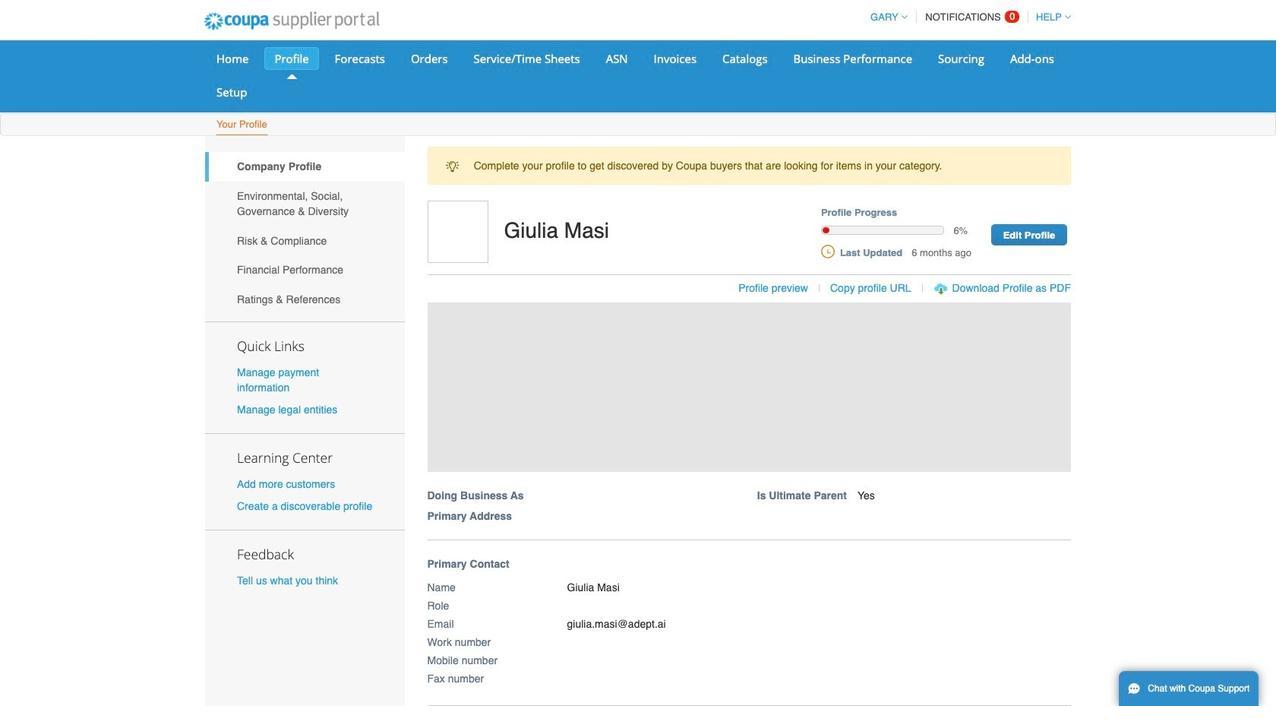 Task type: describe. For each thing, give the bounding box(es) containing it.
coupa supplier portal image
[[194, 2, 390, 40]]

giulia masi image
[[428, 201, 488, 263]]

background image
[[428, 302, 1072, 472]]



Task type: locate. For each thing, give the bounding box(es) containing it.
banner
[[422, 201, 1088, 540]]

navigation
[[864, 2, 1072, 32]]

alert
[[428, 147, 1072, 185]]



Task type: vqa. For each thing, say whether or not it's contained in the screenshot.
middle 'heading'
no



